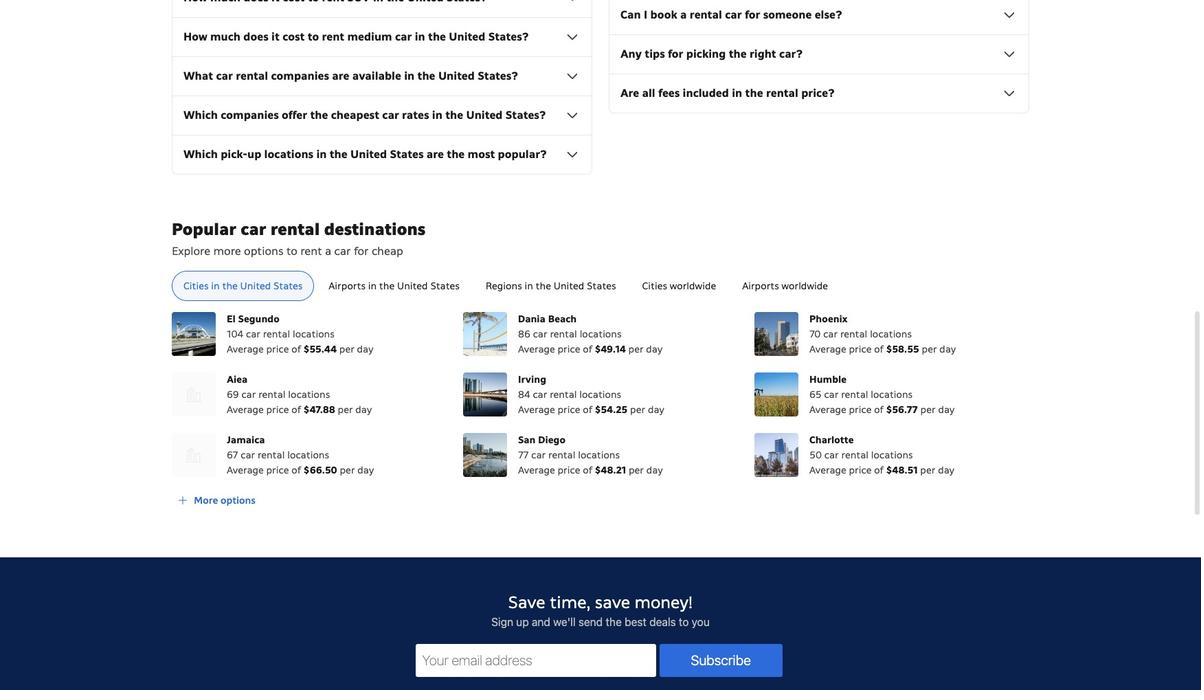 Task type: locate. For each thing, give the bounding box(es) containing it.
car down humble
[[825, 389, 839, 401]]

cheapest
[[331, 108, 380, 123]]

average inside dania beach 86 car rental locations average price of $49.14 per day
[[518, 343, 555, 356]]

price inside aiea 69 car rental locations average price of $47.88 per day
[[267, 404, 289, 416]]

states inside the airports in the united states button
[[431, 280, 460, 292]]

average down 86 on the top left of the page
[[518, 343, 555, 356]]

price inside irving 84 car rental locations average price of $54.25 per day
[[558, 404, 581, 416]]

price for charlotte 50 car rental locations average price of $48.51 per day
[[850, 464, 872, 477]]

how much does it cost to rent medium car in the united states?
[[184, 30, 529, 44]]

locations inside dropdown button
[[264, 147, 314, 162]]

0 vertical spatial options
[[244, 244, 284, 259]]

average inside irving 84 car rental locations average price of $54.25 per day
[[518, 404, 555, 416]]

1 vertical spatial up
[[517, 616, 529, 629]]

locations up $54.25 in the bottom of the page
[[580, 389, 622, 401]]

day right "$48.51"
[[939, 464, 955, 477]]

day right "$56.77"
[[939, 404, 955, 416]]

are inside which pick-up locations in the united states are the most popular? dropdown button
[[427, 147, 444, 162]]

$56.77
[[887, 404, 918, 416]]

states up dania beach 86 car rental locations average price of $49.14 per day
[[587, 280, 616, 292]]

to
[[308, 30, 319, 44], [286, 244, 298, 259], [679, 616, 689, 629]]

day inside el segundo 104 car rental locations average price of $55.44 per day
[[357, 343, 374, 356]]

per right $54.25 in the bottom of the page
[[631, 404, 646, 416]]

1 cities from the left
[[184, 280, 209, 292]]

1 horizontal spatial a
[[681, 8, 687, 22]]

50
[[810, 449, 822, 462]]

car inside jamaica 67 car rental locations average price of $66.50 per day
[[241, 449, 255, 462]]

regions
[[486, 280, 522, 292]]

to left the you
[[679, 616, 689, 629]]

per for phoenix 70 car rental locations average price of $58.55 per day
[[922, 343, 938, 356]]

2 vertical spatial to
[[679, 616, 689, 629]]

per
[[339, 343, 355, 356], [629, 343, 644, 356], [922, 343, 938, 356], [338, 404, 353, 416], [631, 404, 646, 416], [921, 404, 936, 416], [340, 464, 355, 477], [629, 464, 644, 477], [921, 464, 936, 477]]

per right '$55.44'
[[339, 343, 355, 356]]

0 vertical spatial which
[[184, 108, 218, 123]]

irving
[[518, 374, 547, 386]]

0 vertical spatial up
[[248, 147, 261, 162]]

states up segundo
[[274, 280, 303, 292]]

i
[[644, 8, 648, 22]]

day for irving 84 car rental locations average price of $54.25 per day
[[648, 404, 665, 416]]

of left "$56.77"
[[875, 404, 884, 416]]

locations inside irving 84 car rental locations average price of $54.25 per day
[[580, 389, 622, 401]]

of left "$48.51"
[[875, 464, 884, 477]]

1 vertical spatial companies
[[221, 108, 279, 123]]

which inside which companies offer the cheapest car rates  in the united states? dropdown button
[[184, 108, 218, 123]]

day right $49.14
[[647, 343, 663, 356]]

average down "104"
[[227, 343, 264, 356]]

the up dania
[[536, 280, 551, 292]]

companies inside what car rental companies are available in the united states? dropdown button
[[271, 69, 329, 83]]

price inside dania beach 86 car rental locations average price of $49.14 per day
[[558, 343, 581, 356]]

available
[[353, 69, 401, 83]]

locations inside aiea 69 car rental locations average price of $47.88 per day
[[288, 389, 330, 401]]

0 vertical spatial companies
[[271, 69, 329, 83]]

jamaica
[[227, 434, 265, 446]]

0 horizontal spatial a
[[325, 244, 332, 259]]

which pick-up locations in the united states are the most popular? button
[[184, 147, 581, 163]]

medium
[[348, 30, 392, 44]]

regions in the united states button
[[474, 271, 628, 301]]

1 horizontal spatial airports
[[743, 280, 780, 292]]

69
[[227, 389, 239, 401]]

states inside cities in the united states button
[[274, 280, 303, 292]]

airports down destinations
[[329, 280, 366, 292]]

price inside san diego 77 car rental locations average price of $48.21 per day
[[558, 464, 581, 477]]

price left $47.88
[[267, 404, 289, 416]]

companies up offer
[[271, 69, 329, 83]]

right
[[750, 47, 777, 61]]

picking
[[687, 47, 726, 61]]

diego
[[539, 434, 566, 446]]

price for humble 65 car rental locations average price of $56.77 per day
[[850, 404, 872, 416]]

of inside jamaica 67 car rental locations average price of $66.50 per day
[[292, 464, 301, 477]]

Your email address email field
[[416, 645, 657, 678]]

deals
[[650, 616, 676, 629]]

cheap car rental in el segundo image
[[172, 312, 216, 356]]

airports worldwide
[[743, 280, 828, 292]]

more options button
[[172, 488, 261, 513]]

rental inside aiea 69 car rental locations average price of $47.88 per day
[[259, 389, 286, 401]]

average down 65 at the bottom
[[810, 404, 847, 416]]

states?
[[489, 30, 529, 44], [478, 69, 518, 83], [506, 108, 546, 123]]

rental inside charlotte 50 car rental locations average price of $48.51 per day
[[842, 449, 869, 462]]

average inside phoenix 70 car rental locations average price of $58.55 per day
[[810, 343, 847, 356]]

car right the 84
[[533, 389, 548, 401]]

86
[[518, 328, 531, 341]]

1 worldwide from the left
[[670, 280, 717, 292]]

price inside humble 65 car rental locations average price of $56.77 per day
[[850, 404, 872, 416]]

of inside san diego 77 car rental locations average price of $48.21 per day
[[583, 464, 593, 477]]

car?
[[780, 47, 803, 61]]

beach
[[548, 313, 577, 325]]

price for aiea 69 car rental locations average price of $47.88 per day
[[267, 404, 289, 416]]

0 horizontal spatial for
[[354, 244, 369, 259]]

for
[[745, 8, 761, 22], [668, 47, 684, 61], [354, 244, 369, 259]]

0 horizontal spatial cities
[[184, 280, 209, 292]]

1 horizontal spatial for
[[668, 47, 684, 61]]

cheap car rental in charlotte image
[[755, 433, 799, 477]]

airports up the cheap car rental in phoenix image
[[743, 280, 780, 292]]

average for charlotte 50 car rental locations average price of $48.51 per day
[[810, 464, 847, 477]]

price inside jamaica 67 car rental locations average price of $66.50 per day
[[267, 464, 289, 477]]

locations up $49.14
[[580, 328, 622, 341]]

which inside which pick-up locations in the united states are the most popular? dropdown button
[[184, 147, 218, 162]]

jamaica 67 car rental locations average price of $66.50 per day
[[227, 434, 374, 477]]

2 horizontal spatial for
[[745, 8, 761, 22]]

car left rates
[[383, 108, 399, 123]]

1 vertical spatial which
[[184, 147, 218, 162]]

average for jamaica 67 car rental locations average price of $66.50 per day
[[227, 464, 264, 477]]

popular
[[172, 219, 236, 240]]

locations up "$48.51"
[[872, 449, 913, 462]]

states inside regions in the united states button
[[587, 280, 616, 292]]

car right 69
[[242, 389, 256, 401]]

cities in the united states button
[[172, 271, 314, 301]]

1 vertical spatial for
[[668, 47, 684, 61]]

price down beach
[[558, 343, 581, 356]]

states for airports in the united states
[[431, 280, 460, 292]]

irving 84 car rental locations average price of $54.25 per day
[[518, 374, 665, 416]]

are
[[332, 69, 350, 83], [427, 147, 444, 162]]

options inside button
[[221, 495, 256, 507]]

car right 86 on the top left of the page
[[533, 328, 548, 341]]

per inside aiea 69 car rental locations average price of $47.88 per day
[[338, 404, 353, 416]]

day right $58.55
[[940, 343, 957, 356]]

0 horizontal spatial to
[[286, 244, 298, 259]]

average down 50
[[810, 464, 847, 477]]

car right the 77
[[532, 449, 546, 462]]

locations up '$55.44'
[[293, 328, 335, 341]]

the left 'most'
[[447, 147, 465, 162]]

$48.21
[[595, 464, 626, 477]]

for inside dropdown button
[[745, 8, 761, 22]]

per inside phoenix 70 car rental locations average price of $58.55 per day
[[922, 343, 938, 356]]

1 horizontal spatial to
[[308, 30, 319, 44]]

states left regions
[[431, 280, 460, 292]]

of inside phoenix 70 car rental locations average price of $58.55 per day
[[875, 343, 884, 356]]

price inside charlotte 50 car rental locations average price of $48.51 per day
[[850, 464, 872, 477]]

aiea 69 car rental locations average price of $47.88 per day
[[227, 374, 372, 416]]

average inside jamaica 67 car rental locations average price of $66.50 per day
[[227, 464, 264, 477]]

day for jamaica 67 car rental locations average price of $66.50 per day
[[358, 464, 374, 477]]

rent inside dropdown button
[[322, 30, 345, 44]]

1 which from the top
[[184, 108, 218, 123]]

1 horizontal spatial worldwide
[[782, 280, 828, 292]]

subscribe
[[691, 653, 751, 669]]

per inside irving 84 car rental locations average price of $54.25 per day
[[631, 404, 646, 416]]

locations up "$66.50"
[[288, 449, 329, 462]]

per right "$56.77"
[[921, 404, 936, 416]]

worldwide for cities worldwide
[[670, 280, 717, 292]]

car down jamaica
[[241, 449, 255, 462]]

1 vertical spatial are
[[427, 147, 444, 162]]

rental inside humble 65 car rental locations average price of $56.77 per day
[[842, 389, 869, 401]]

airports worldwide button
[[731, 271, 840, 301]]

day for humble 65 car rental locations average price of $56.77 per day
[[939, 404, 955, 416]]

1 horizontal spatial up
[[517, 616, 529, 629]]

a inside the popular car rental destinations explore more options to rent a car for cheap
[[325, 244, 332, 259]]

states for cities in the united states
[[274, 280, 303, 292]]

rental inside dropdown button
[[767, 86, 799, 101]]

locations up $47.88
[[288, 389, 330, 401]]

per inside jamaica 67 car rental locations average price of $66.50 per day
[[340, 464, 355, 477]]

which left pick-
[[184, 147, 218, 162]]

average inside aiea 69 car rental locations average price of $47.88 per day
[[227, 404, 264, 416]]

$48.51
[[887, 464, 918, 477]]

0 horizontal spatial up
[[248, 147, 261, 162]]

cities in the united states
[[184, 280, 303, 292]]

the down save
[[606, 616, 622, 629]]

best
[[625, 616, 647, 629]]

to up cities in the united states button
[[286, 244, 298, 259]]

$66.50
[[304, 464, 337, 477]]

of inside humble 65 car rental locations average price of $56.77 per day
[[875, 404, 884, 416]]

rental inside irving 84 car rental locations average price of $54.25 per day
[[550, 389, 577, 401]]

84
[[518, 389, 531, 401]]

locations up $58.55
[[871, 328, 912, 341]]

in
[[415, 30, 425, 44], [404, 69, 415, 83], [732, 86, 743, 101], [432, 108, 443, 123], [317, 147, 327, 162], [211, 280, 220, 292], [368, 280, 377, 292], [525, 280, 533, 292]]

0 horizontal spatial worldwide
[[670, 280, 717, 292]]

any tips for picking the right car? button
[[621, 46, 1018, 63]]

cities worldwide
[[643, 280, 717, 292]]

of left $47.88
[[292, 404, 301, 416]]

of left $48.21
[[583, 464, 593, 477]]

average down 67
[[227, 464, 264, 477]]

1 vertical spatial rent
[[301, 244, 322, 259]]

to right "cost" at the left
[[308, 30, 319, 44]]

of inside el segundo 104 car rental locations average price of $55.44 per day
[[292, 343, 301, 356]]

the
[[428, 30, 446, 44], [729, 47, 747, 61], [418, 69, 436, 83], [746, 86, 764, 101], [310, 108, 328, 123], [446, 108, 464, 123], [330, 147, 348, 162], [447, 147, 465, 162], [222, 280, 238, 292], [379, 280, 395, 292], [536, 280, 551, 292], [606, 616, 622, 629]]

2 vertical spatial states?
[[506, 108, 546, 123]]

else?
[[815, 8, 843, 22]]

san
[[518, 434, 536, 446]]

0 vertical spatial rent
[[322, 30, 345, 44]]

car inside charlotte 50 car rental locations average price of $48.51 per day
[[825, 449, 839, 462]]

cheap car rental in jamaica image
[[172, 433, 216, 477]]

average down the 84
[[518, 404, 555, 416]]

rental inside phoenix 70 car rental locations average price of $58.55 per day
[[841, 328, 868, 341]]

for down destinations
[[354, 244, 369, 259]]

day inside phoenix 70 car rental locations average price of $58.55 per day
[[940, 343, 957, 356]]

0 horizontal spatial are
[[332, 69, 350, 83]]

0 vertical spatial a
[[681, 8, 687, 22]]

price down segundo
[[267, 343, 289, 356]]

1 vertical spatial a
[[325, 244, 332, 259]]

for left someone
[[745, 8, 761, 22]]

of left "$66.50"
[[292, 464, 301, 477]]

day inside aiea 69 car rental locations average price of $47.88 per day
[[356, 404, 372, 416]]

in inside dropdown button
[[732, 86, 743, 101]]

average down 69
[[227, 404, 264, 416]]

price inside phoenix 70 car rental locations average price of $58.55 per day
[[850, 343, 872, 356]]

2 worldwide from the left
[[782, 280, 828, 292]]

rental inside dania beach 86 car rental locations average price of $49.14 per day
[[550, 328, 577, 341]]

airports
[[329, 280, 366, 292], [743, 280, 780, 292]]

of inside aiea 69 car rental locations average price of $47.88 per day
[[292, 404, 301, 416]]

companies
[[271, 69, 329, 83], [221, 108, 279, 123]]

cheap car rental in dania beach image
[[463, 312, 507, 356]]

2 which from the top
[[184, 147, 218, 162]]

per for jamaica 67 car rental locations average price of $66.50 per day
[[340, 464, 355, 477]]

car up any tips for picking the right car?
[[725, 8, 742, 22]]

2 airports from the left
[[743, 280, 780, 292]]

the down right
[[746, 86, 764, 101]]

day inside irving 84 car rental locations average price of $54.25 per day
[[648, 404, 665, 416]]

per inside humble 65 car rental locations average price of $56.77 per day
[[921, 404, 936, 416]]

price down diego
[[558, 464, 581, 477]]

per inside dania beach 86 car rental locations average price of $49.14 per day
[[629, 343, 644, 356]]

locations inside san diego 77 car rental locations average price of $48.21 per day
[[578, 449, 620, 462]]

of inside charlotte 50 car rental locations average price of $48.51 per day
[[875, 464, 884, 477]]

rental
[[690, 8, 723, 22], [236, 69, 268, 83], [767, 86, 799, 101], [271, 219, 320, 240], [263, 328, 290, 341], [550, 328, 577, 341], [841, 328, 868, 341], [259, 389, 286, 401], [550, 389, 577, 401], [842, 389, 869, 401], [258, 449, 285, 462], [549, 449, 576, 462], [842, 449, 869, 462]]

price left "$66.50"
[[267, 464, 289, 477]]

car down charlotte
[[825, 449, 839, 462]]

average down the 77
[[518, 464, 555, 477]]

104
[[227, 328, 244, 341]]

average down 70
[[810, 343, 847, 356]]

average inside el segundo 104 car rental locations average price of $55.44 per day
[[227, 343, 264, 356]]

per right "$48.51"
[[921, 464, 936, 477]]

car inside el segundo 104 car rental locations average price of $55.44 per day
[[246, 328, 261, 341]]

the right the medium
[[428, 30, 446, 44]]

day right $48.21
[[647, 464, 663, 477]]

locations inside jamaica 67 car rental locations average price of $66.50 per day
[[288, 449, 329, 462]]

1 horizontal spatial cities
[[643, 280, 668, 292]]

average for aiea 69 car rental locations average price of $47.88 per day
[[227, 404, 264, 416]]

are left available
[[332, 69, 350, 83]]

we'll
[[554, 616, 576, 629]]

average inside charlotte 50 car rental locations average price of $48.51 per day
[[810, 464, 847, 477]]

locations up "$56.77"
[[871, 389, 913, 401]]

much
[[210, 30, 241, 44]]

tab list
[[161, 271, 1041, 302]]

dania
[[518, 313, 546, 325]]

of inside irving 84 car rental locations average price of $54.25 per day
[[583, 404, 593, 416]]

of left $58.55
[[875, 343, 884, 356]]

locations inside humble 65 car rental locations average price of $56.77 per day
[[871, 389, 913, 401]]

states down rates
[[390, 147, 424, 162]]

2 cities from the left
[[643, 280, 668, 292]]

77
[[518, 449, 529, 462]]

options right the more
[[221, 495, 256, 507]]

of
[[292, 343, 301, 356], [583, 343, 593, 356], [875, 343, 884, 356], [292, 404, 301, 416], [583, 404, 593, 416], [875, 404, 884, 416], [292, 464, 301, 477], [583, 464, 593, 477], [875, 464, 884, 477]]

2 vertical spatial for
[[354, 244, 369, 259]]

1 vertical spatial to
[[286, 244, 298, 259]]

day inside humble 65 car rental locations average price of $56.77 per day
[[939, 404, 955, 416]]

1 vertical spatial options
[[221, 495, 256, 507]]

price left $58.55
[[850, 343, 872, 356]]

tips
[[645, 47, 665, 61]]

average inside humble 65 car rental locations average price of $56.77 per day
[[810, 404, 847, 416]]

charlotte 50 car rental locations average price of $48.51 per day
[[810, 434, 955, 477]]

options
[[244, 244, 284, 259], [221, 495, 256, 507]]

67
[[227, 449, 238, 462]]

a down destinations
[[325, 244, 332, 259]]

states
[[390, 147, 424, 162], [274, 280, 303, 292], [431, 280, 460, 292], [587, 280, 616, 292]]

options right more
[[244, 244, 284, 259]]

of for humble 65 car rental locations average price of $56.77 per day
[[875, 404, 884, 416]]

day right $54.25 in the bottom of the page
[[648, 404, 665, 416]]

cheap
[[372, 244, 403, 259]]

of left '$55.44'
[[292, 343, 301, 356]]

cost
[[283, 30, 305, 44]]

does
[[244, 30, 269, 44]]

day inside jamaica 67 car rental locations average price of $66.50 per day
[[358, 464, 374, 477]]

car down phoenix
[[824, 328, 838, 341]]

day for charlotte 50 car rental locations average price of $48.51 per day
[[939, 464, 955, 477]]

per right $48.21
[[629, 464, 644, 477]]

save time, save money! sign up and we'll send the best deals to you
[[492, 592, 710, 629]]

price up diego
[[558, 404, 581, 416]]

options inside the popular car rental destinations explore more options to rent a car for cheap
[[244, 244, 284, 259]]

the down cheapest
[[330, 147, 348, 162]]

2 horizontal spatial to
[[679, 616, 689, 629]]

0 horizontal spatial airports
[[329, 280, 366, 292]]

per right $58.55
[[922, 343, 938, 356]]

cities for cities worldwide
[[643, 280, 668, 292]]

locations inside dania beach 86 car rental locations average price of $49.14 per day
[[580, 328, 622, 341]]

which
[[184, 108, 218, 123], [184, 147, 218, 162]]

which for which companies offer the cheapest car rates  in the united states?
[[184, 108, 218, 123]]

day inside san diego 77 car rental locations average price of $48.21 per day
[[647, 464, 663, 477]]

per right "$66.50"
[[340, 464, 355, 477]]

airports for airports worldwide
[[743, 280, 780, 292]]

day
[[357, 343, 374, 356], [647, 343, 663, 356], [940, 343, 957, 356], [356, 404, 372, 416], [648, 404, 665, 416], [939, 404, 955, 416], [358, 464, 374, 477], [647, 464, 663, 477], [939, 464, 955, 477]]

day right $47.88
[[356, 404, 372, 416]]

save
[[508, 592, 546, 614]]

of left $49.14
[[583, 343, 593, 356]]

united
[[449, 30, 486, 44], [439, 69, 475, 83], [466, 108, 503, 123], [351, 147, 387, 162], [240, 280, 271, 292], [397, 280, 428, 292], [554, 280, 585, 292]]

1 airports from the left
[[329, 280, 366, 292]]

locations up $48.21
[[578, 449, 620, 462]]

0 vertical spatial are
[[332, 69, 350, 83]]

day inside charlotte 50 car rental locations average price of $48.51 per day
[[939, 464, 955, 477]]

0 vertical spatial to
[[308, 30, 319, 44]]

per right $49.14
[[629, 343, 644, 356]]

rent inside the popular car rental destinations explore more options to rent a car for cheap
[[301, 244, 322, 259]]

price left "$56.77"
[[850, 404, 872, 416]]

book
[[651, 8, 678, 22]]

day right "$66.50"
[[358, 464, 374, 477]]

day right '$55.44'
[[357, 343, 374, 356]]

states for regions in the united states
[[587, 280, 616, 292]]

a right book at right top
[[681, 8, 687, 22]]

car inside phoenix 70 car rental locations average price of $58.55 per day
[[824, 328, 838, 341]]

day inside dania beach 86 car rental locations average price of $49.14 per day
[[647, 343, 663, 356]]

price left "$48.51"
[[850, 464, 872, 477]]

0 vertical spatial for
[[745, 8, 761, 22]]

1 horizontal spatial are
[[427, 147, 444, 162]]

in right regions
[[525, 280, 533, 292]]

car inside dania beach 86 car rental locations average price of $49.14 per day
[[533, 328, 548, 341]]



Task type: vqa. For each thing, say whether or not it's contained in the screenshot.
Hotel Lulu, BW Premier Collection LINK
no



Task type: describe. For each thing, give the bounding box(es) containing it.
companies inside which companies offer the cheapest car rates  in the united states? dropdown button
[[221, 108, 279, 123]]

el
[[227, 313, 236, 325]]

rates
[[402, 108, 429, 123]]

what car rental companies are available in the united states? button
[[184, 68, 581, 85]]

airports for airports in the united states
[[329, 280, 366, 292]]

segundo
[[238, 313, 280, 325]]

average for humble 65 car rental locations average price of $56.77 per day
[[810, 404, 847, 416]]

car inside irving 84 car rental locations average price of $54.25 per day
[[533, 389, 548, 401]]

a inside dropdown button
[[681, 8, 687, 22]]

up inside dropdown button
[[248, 147, 261, 162]]

humble 65 car rental locations average price of $56.77 per day
[[810, 374, 955, 416]]

charlotte
[[810, 434, 854, 446]]

per for aiea 69 car rental locations average price of $47.88 per day
[[338, 404, 353, 416]]

$54.25
[[595, 404, 628, 416]]

average for phoenix 70 car rental locations average price of $58.55 per day
[[810, 343, 847, 356]]

car right what
[[216, 69, 233, 83]]

of for phoenix 70 car rental locations average price of $58.55 per day
[[875, 343, 884, 356]]

cheap car rental in phoenix image
[[755, 312, 799, 356]]

more options
[[194, 495, 256, 507]]

states inside which pick-up locations in the united states are the most popular? dropdown button
[[390, 147, 424, 162]]

destinations
[[324, 219, 426, 240]]

cheap car rental in humble image
[[755, 373, 799, 417]]

in right the medium
[[415, 30, 425, 44]]

average inside san diego 77 car rental locations average price of $48.21 per day
[[518, 464, 555, 477]]

of for charlotte 50 car rental locations average price of $48.51 per day
[[875, 464, 884, 477]]

subscribe button
[[660, 645, 783, 678]]

aiea
[[227, 374, 248, 386]]

car down destinations
[[335, 244, 351, 259]]

the up el
[[222, 280, 238, 292]]

car inside humble 65 car rental locations average price of $56.77 per day
[[825, 389, 839, 401]]

$49.14
[[595, 343, 626, 356]]

sign
[[492, 616, 514, 629]]

offer
[[282, 108, 307, 123]]

of for aiea 69 car rental locations average price of $47.88 per day
[[292, 404, 301, 416]]

popular?
[[498, 147, 547, 162]]

regions in the united states
[[486, 280, 616, 292]]

per for irving 84 car rental locations average price of $54.25 per day
[[631, 404, 646, 416]]

cheap car rental in irving image
[[463, 373, 507, 417]]

dania beach 86 car rental locations average price of $49.14 per day
[[518, 313, 663, 356]]

time,
[[550, 592, 591, 614]]

locations inside el segundo 104 car rental locations average price of $55.44 per day
[[293, 328, 335, 341]]

the up rates
[[418, 69, 436, 83]]

any tips for picking the right car?
[[621, 47, 803, 61]]

the left right
[[729, 47, 747, 61]]

price inside el segundo 104 car rental locations average price of $55.44 per day
[[267, 343, 289, 356]]

cheap car rental in aiea image
[[172, 373, 216, 417]]

day for phoenix 70 car rental locations average price of $58.55 per day
[[940, 343, 957, 356]]

the down cheap
[[379, 280, 395, 292]]

any
[[621, 47, 642, 61]]

worldwide for airports worldwide
[[782, 280, 828, 292]]

which for which pick-up locations in the united states are the most popular?
[[184, 147, 218, 162]]

average for irving 84 car rental locations average price of $54.25 per day
[[518, 404, 555, 416]]

to inside save time, save money! sign up and we'll send the best deals to you
[[679, 616, 689, 629]]

of inside dania beach 86 car rental locations average price of $49.14 per day
[[583, 343, 593, 356]]

day for aiea 69 car rental locations average price of $47.88 per day
[[356, 404, 372, 416]]

pick-
[[221, 147, 248, 162]]

airports in the united states button
[[317, 271, 472, 301]]

in right rates
[[432, 108, 443, 123]]

cities for cities in the united states
[[184, 280, 209, 292]]

someone
[[764, 8, 812, 22]]

rental inside the popular car rental destinations explore more options to rent a car for cheap
[[271, 219, 320, 240]]

per for humble 65 car rental locations average price of $56.77 per day
[[921, 404, 936, 416]]

are all fees included in the rental price? button
[[621, 86, 1018, 102]]

tab list containing cities in the united states
[[161, 271, 1041, 302]]

to inside the popular car rental destinations explore more options to rent a car for cheap
[[286, 244, 298, 259]]

65
[[810, 389, 822, 401]]

$47.88
[[304, 404, 335, 416]]

car inside aiea 69 car rental locations average price of $47.88 per day
[[242, 389, 256, 401]]

in down more
[[211, 280, 220, 292]]

el segundo 104 car rental locations average price of $55.44 per day
[[227, 313, 374, 356]]

you
[[692, 616, 710, 629]]

up inside save time, save money! sign up and we'll send the best deals to you
[[517, 616, 529, 629]]

0 vertical spatial states?
[[489, 30, 529, 44]]

money!
[[635, 592, 693, 614]]

price for irving 84 car rental locations average price of $54.25 per day
[[558, 404, 581, 416]]

for inside dropdown button
[[668, 47, 684, 61]]

rental inside jamaica 67 car rental locations average price of $66.50 per day
[[258, 449, 285, 462]]

which pick-up locations in the united states are the most popular?
[[184, 147, 547, 162]]

can
[[621, 8, 641, 22]]

in right available
[[404, 69, 415, 83]]

of for jamaica 67 car rental locations average price of $66.50 per day
[[292, 464, 301, 477]]

price for phoenix 70 car rental locations average price of $58.55 per day
[[850, 343, 872, 356]]

the right rates
[[446, 108, 464, 123]]

per inside san diego 77 car rental locations average price of $48.21 per day
[[629, 464, 644, 477]]

are all fees included in the rental price?
[[621, 86, 835, 101]]

$55.44
[[304, 343, 337, 356]]

car up more
[[241, 219, 266, 240]]

more
[[194, 495, 218, 507]]

car inside san diego 77 car rental locations average price of $48.21 per day
[[532, 449, 546, 462]]

in down which companies offer the cheapest car rates  in the united states?
[[317, 147, 327, 162]]

and
[[532, 616, 551, 629]]

all
[[643, 86, 656, 101]]

$58.55
[[887, 343, 920, 356]]

popular car rental destinations explore more options to rent a car for cheap
[[172, 219, 426, 259]]

explore
[[172, 244, 210, 259]]

of for irving 84 car rental locations average price of $54.25 per day
[[583, 404, 593, 416]]

san diego 77 car rental locations average price of $48.21 per day
[[518, 434, 663, 477]]

save
[[595, 592, 630, 614]]

it
[[272, 30, 280, 44]]

in down cheap
[[368, 280, 377, 292]]

the right offer
[[310, 108, 328, 123]]

cheap car rental in san diego image
[[463, 433, 507, 477]]

are inside what car rental companies are available in the united states? dropdown button
[[332, 69, 350, 83]]

how
[[184, 30, 207, 44]]

what
[[184, 69, 213, 83]]

are
[[621, 86, 640, 101]]

humble
[[810, 374, 847, 386]]

to inside dropdown button
[[308, 30, 319, 44]]

rental inside san diego 77 car rental locations average price of $48.21 per day
[[549, 449, 576, 462]]

phoenix
[[810, 313, 848, 325]]

locations inside phoenix 70 car rental locations average price of $58.55 per day
[[871, 328, 912, 341]]

car right the medium
[[395, 30, 412, 44]]

70
[[810, 328, 821, 341]]

per for charlotte 50 car rental locations average price of $48.51 per day
[[921, 464, 936, 477]]

which companies offer the cheapest car rates  in the united states?
[[184, 108, 546, 123]]

price for jamaica 67 car rental locations average price of $66.50 per day
[[267, 464, 289, 477]]

locations inside charlotte 50 car rental locations average price of $48.51 per day
[[872, 449, 913, 462]]

rental inside el segundo 104 car rental locations average price of $55.44 per day
[[263, 328, 290, 341]]

per inside el segundo 104 car rental locations average price of $55.44 per day
[[339, 343, 355, 356]]

what car rental companies are available in the united states?
[[184, 69, 518, 83]]

1 vertical spatial states?
[[478, 69, 518, 83]]

cities worldwide button
[[631, 271, 728, 301]]

the inside save time, save money! sign up and we'll send the best deals to you
[[606, 616, 622, 629]]

fees
[[659, 86, 680, 101]]

how much does it cost to rent medium car in the united states? button
[[184, 29, 581, 46]]

send
[[579, 616, 603, 629]]

can i book a rental car for someone else?
[[621, 8, 843, 22]]

can i book a rental car for someone else? button
[[621, 7, 1018, 24]]

for inside the popular car rental destinations explore more options to rent a car for cheap
[[354, 244, 369, 259]]



